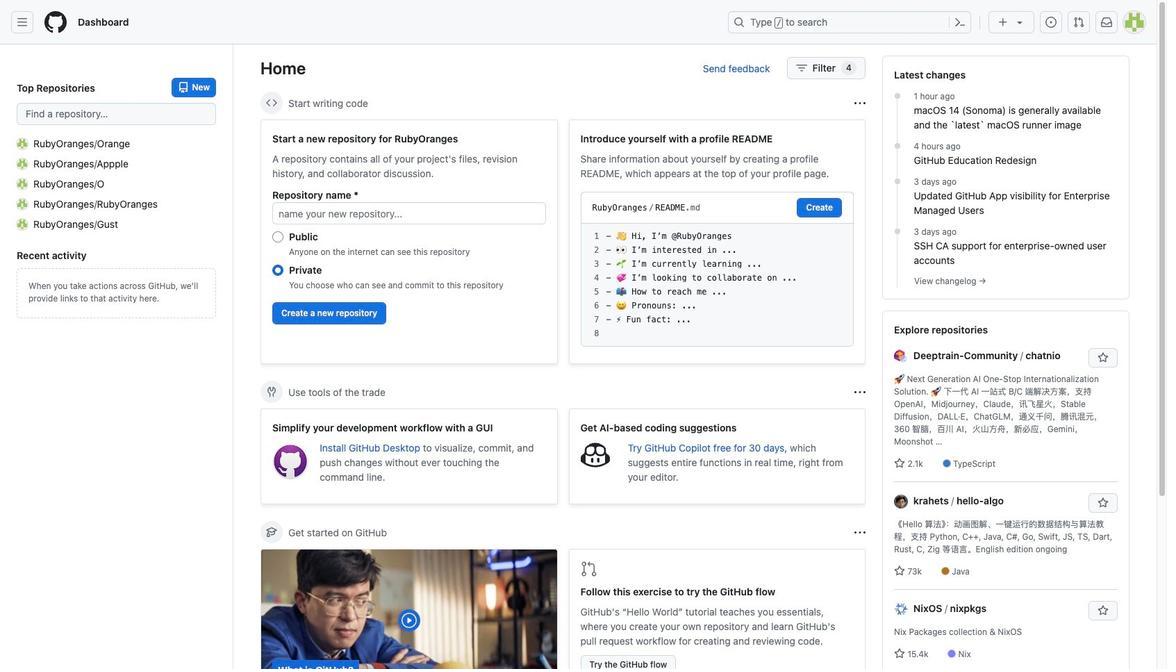 Task type: vqa. For each thing, say whether or not it's contained in the screenshot.
1st Why am I seeing this? icon from the top
yes



Task type: locate. For each thing, give the bounding box(es) containing it.
play image
[[401, 612, 417, 629]]

dot fill image
[[892, 90, 903, 101], [892, 140, 903, 151], [892, 176, 903, 187], [892, 226, 903, 237]]

1 star this repository image from the top
[[1098, 352, 1109, 363]]

2 star image from the top
[[894, 648, 905, 659]]

1 dot fill image from the top
[[892, 90, 903, 101]]

star image for @krahets profile icon
[[894, 566, 905, 577]]

star this repository image for @deeptrain-community profile icon
[[1098, 352, 1109, 363]]

None radio
[[272, 265, 283, 276]]

2 dot fill image from the top
[[892, 140, 903, 151]]

3 dot fill image from the top
[[892, 176, 903, 187]]

2 star this repository image from the top
[[1098, 605, 1109, 616]]

star this repository image
[[1098, 497, 1109, 509]]

1 vertical spatial star this repository image
[[1098, 605, 1109, 616]]

star image down @nixos profile icon
[[894, 648, 905, 659]]

2 why am i seeing this? image from the top
[[855, 527, 866, 538]]

1 vertical spatial star image
[[894, 648, 905, 659]]

@deeptrain-community profile image
[[894, 350, 908, 364]]

github desktop image
[[272, 443, 309, 480]]

filter image
[[796, 63, 807, 74]]

1 why am i seeing this? image from the top
[[855, 387, 866, 398]]

star image up @nixos profile icon
[[894, 566, 905, 577]]

none submit inside introduce yourself with a profile readme "element"
[[797, 198, 842, 217]]

none radio inside start a new repository element
[[272, 265, 283, 276]]

homepage image
[[44, 11, 67, 33]]

4 dot fill image from the top
[[892, 226, 903, 237]]

try the github flow element
[[569, 549, 866, 669]]

star this repository image
[[1098, 352, 1109, 363], [1098, 605, 1109, 616]]

1 star image from the top
[[894, 566, 905, 577]]

0 horizontal spatial git pull request image
[[580, 561, 597, 577]]

star image
[[894, 566, 905, 577], [894, 648, 905, 659]]

0 vertical spatial git pull request image
[[1073, 17, 1085, 28]]

0 vertical spatial why am i seeing this? image
[[855, 387, 866, 398]]

what is github? element
[[261, 549, 558, 669]]

why am i seeing this? image
[[855, 98, 866, 109]]

why am i seeing this? image
[[855, 387, 866, 398], [855, 527, 866, 538]]

star image
[[894, 458, 905, 469]]

1 vertical spatial git pull request image
[[580, 561, 597, 577]]

@krahets profile image
[[894, 495, 908, 509]]

git pull request image
[[1073, 17, 1085, 28], [580, 561, 597, 577]]

@nixos profile image
[[894, 603, 908, 616]]

None radio
[[272, 231, 283, 242]]

None submit
[[797, 198, 842, 217]]

name your new repository... text field
[[272, 202, 546, 224]]

git pull request image inside "try the github flow" element
[[580, 561, 597, 577]]

code image
[[266, 97, 277, 108]]

1 vertical spatial why am i seeing this? image
[[855, 527, 866, 538]]

0 vertical spatial star image
[[894, 566, 905, 577]]

issue opened image
[[1046, 17, 1057, 28]]

rubyoranges image
[[17, 198, 28, 209]]

1 horizontal spatial git pull request image
[[1073, 17, 1085, 28]]

0 vertical spatial star this repository image
[[1098, 352, 1109, 363]]



Task type: describe. For each thing, give the bounding box(es) containing it.
tools image
[[266, 386, 277, 397]]

o image
[[17, 178, 28, 189]]

mortar board image
[[266, 527, 277, 538]]

command palette image
[[955, 17, 966, 28]]

why am i seeing this? image for get ai-based coding suggestions element
[[855, 387, 866, 398]]

explore element
[[882, 56, 1130, 669]]

gust image
[[17, 219, 28, 230]]

simplify your development workflow with a gui element
[[261, 409, 558, 504]]

get ai-based coding suggestions element
[[569, 409, 866, 504]]

triangle down image
[[1014, 17, 1025, 28]]

plus image
[[998, 17, 1009, 28]]

start a new repository element
[[261, 119, 558, 364]]

Find a repository… text field
[[17, 103, 216, 125]]

explore repositories navigation
[[882, 311, 1130, 669]]

star this repository image for @nixos profile icon
[[1098, 605, 1109, 616]]

what is github? image
[[261, 550, 557, 669]]

appple image
[[17, 158, 28, 169]]

none radio inside start a new repository element
[[272, 231, 283, 242]]

introduce yourself with a profile readme element
[[569, 119, 866, 364]]

notifications image
[[1101, 17, 1112, 28]]

orange image
[[17, 138, 28, 149]]

why am i seeing this? image for "try the github flow" element
[[855, 527, 866, 538]]

Top Repositories search field
[[17, 103, 216, 125]]

star image for @nixos profile icon
[[894, 648, 905, 659]]



